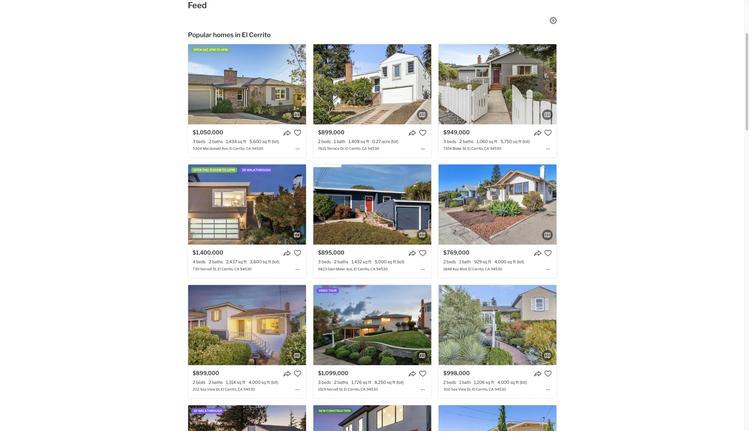 Task type: locate. For each thing, give the bounding box(es) containing it.
1 vertical spatial 1
[[460, 260, 462, 265]]

ca for $1,400,000
[[235, 267, 240, 271]]

2 baths for $899,000
[[209, 380, 223, 385]]

0 horizontal spatial st,
[[213, 267, 217, 271]]

el
[[242, 31, 248, 39], [230, 147, 233, 151], [346, 147, 349, 151], [468, 147, 471, 151], [218, 267, 221, 271], [354, 267, 357, 271], [469, 267, 472, 271], [221, 387, 224, 392], [344, 387, 347, 392], [473, 387, 476, 392]]

2 photo of 2332 alva ave, el cerrito, ca 94530 image from the left
[[314, 406, 432, 431]]

3d down 202
[[193, 409, 198, 413]]

1 for $769,000
[[460, 260, 462, 265]]

1 horizontal spatial to
[[222, 169, 226, 172]]

beds up 6823
[[322, 260, 331, 265]]

blvd,
[[460, 267, 468, 271]]

sq right 8,250
[[387, 380, 392, 385]]

sq right 3,600
[[263, 260, 267, 265]]

300 sea view dr, el cerrito, ca 94530
[[444, 387, 507, 392]]

st,
[[463, 147, 467, 151], [213, 267, 217, 271], [339, 387, 344, 392]]

cerrito, down 1,060
[[472, 147, 484, 151]]

photo of 6823 glen mawr ave, el cerrito, ca 94530 image
[[196, 165, 314, 245], [314, 165, 432, 245], [432, 165, 550, 245]]

walkthrough down 202 sea view dr, el cerrito, ca 94530
[[198, 409, 222, 413]]

0 horizontal spatial favorite button checkbox
[[294, 370, 302, 378]]

3 up the '5304' on the top left
[[193, 139, 196, 144]]

favorite button checkbox for $895,000
[[419, 250, 427, 257]]

2 sea from the left
[[452, 387, 458, 392]]

ca for $1,050,000
[[246, 147, 251, 151]]

12pm
[[227, 169, 235, 172]]

1 vertical spatial 1 bath
[[460, 260, 471, 265]]

1 horizontal spatial 3d
[[242, 169, 246, 172]]

macdonald
[[203, 147, 221, 151]]

photo of 5304 macdonald ave, el cerrito, ca 94530 image
[[70, 44, 188, 125], [188, 44, 306, 125], [306, 44, 424, 125]]

photo of 1525 elm st, el cerrito, ca 94530 image
[[321, 406, 439, 431], [439, 406, 557, 431], [557, 406, 675, 431]]

1 vertical spatial to
[[222, 169, 226, 172]]

ft
[[243, 139, 247, 144], [268, 139, 271, 144], [366, 139, 369, 144], [495, 139, 498, 144], [519, 139, 522, 144], [244, 260, 247, 265], [268, 260, 271, 265], [369, 260, 372, 265], [393, 260, 397, 265], [489, 260, 492, 265], [513, 260, 516, 265], [243, 380, 246, 385], [267, 380, 270, 385], [369, 380, 372, 385], [393, 380, 396, 385], [492, 380, 495, 385], [516, 380, 519, 385]]

4,000 right 1,314 sq ft
[[249, 380, 261, 385]]

photo of 7621 terrace dr, el cerrito, ca 94530 image
[[196, 44, 314, 125], [314, 44, 432, 125], [432, 44, 550, 125]]

video tour
[[319, 289, 337, 293]]

dr,
[[341, 147, 345, 151], [216, 387, 221, 392], [468, 387, 472, 392]]

bath up 300 sea view dr, el cerrito, ca 94530
[[463, 380, 471, 385]]

(lot) for $899,000
[[271, 380, 279, 385]]

1 horizontal spatial norvell
[[327, 387, 339, 392]]

beds
[[196, 139, 206, 144], [322, 139, 331, 144], [447, 139, 457, 144], [196, 260, 206, 265], [322, 260, 331, 265], [447, 260, 457, 265], [196, 380, 206, 385], [322, 380, 331, 385], [447, 380, 457, 385]]

1 vertical spatial $899,000
[[193, 370, 219, 377]]

1 horizontal spatial sea
[[452, 387, 458, 392]]

3 photo of 7621 terrace dr, el cerrito, ca 94530 image from the left
[[432, 44, 550, 125]]

2 horizontal spatial dr,
[[468, 387, 472, 392]]

1 photo of 6823 glen mawr ave, el cerrito, ca 94530 image from the left
[[196, 165, 314, 245]]

4,000 sq ft (lot) for $769,000
[[495, 260, 525, 265]]

glen
[[328, 267, 336, 271]]

1 horizontal spatial ave,
[[346, 267, 353, 271]]

3d walkthrough
[[242, 169, 271, 172], [193, 409, 222, 413]]

sea
[[200, 387, 207, 392], [452, 387, 458, 392]]

favorite button image
[[545, 129, 553, 137], [294, 250, 302, 257], [294, 370, 302, 378], [419, 370, 427, 378]]

(lot) for $1,050,000
[[272, 139, 279, 144]]

0 vertical spatial 1
[[334, 139, 336, 144]]

cerrito, for $1,400,000
[[222, 267, 234, 271]]

1,408 sq ft
[[349, 139, 369, 144]]

baths up 1519 norvell st, el cerrito, ca 94530 on the bottom of page
[[338, 380, 349, 385]]

view
[[207, 387, 215, 392], [459, 387, 467, 392]]

ca for $769,000
[[486, 267, 491, 271]]

baths up 7104 blake st, el cerrito, ca 94530
[[463, 139, 474, 144]]

beds for 1,432 sq ft
[[322, 260, 331, 265]]

2 up 202
[[193, 380, 195, 385]]

2 baths
[[209, 139, 223, 144], [460, 139, 474, 144], [209, 260, 223, 265], [334, 260, 349, 265], [209, 380, 223, 385], [334, 380, 349, 385]]

favorite button image for $1,099,000
[[419, 370, 427, 378]]

3 for $895,000
[[318, 260, 321, 265]]

0 vertical spatial st,
[[463, 147, 467, 151]]

4,000
[[495, 260, 507, 265], [249, 380, 261, 385], [498, 380, 510, 385]]

2 photo of 7621 terrace dr, el cerrito, ca 94530 image from the left
[[314, 44, 432, 125]]

cerrito, down 929 on the bottom of page
[[473, 267, 485, 271]]

1848
[[444, 267, 452, 271]]

open left thu,
[[193, 169, 202, 172]]

1 down $998,000
[[460, 380, 462, 385]]

2 vertical spatial st,
[[339, 387, 344, 392]]

ca down 1,206 sq ft
[[489, 387, 494, 392]]

to
[[217, 48, 221, 52], [222, 169, 226, 172]]

favorite button checkbox for $1,050,000
[[294, 129, 302, 137]]

5,600
[[250, 139, 262, 144]]

2 horizontal spatial st,
[[463, 147, 467, 151]]

ave, right mawr
[[346, 267, 353, 271]]

2 favorite button checkbox from the left
[[545, 370, 553, 378]]

el for 7104 blake st, el cerrito, ca 94530
[[468, 147, 471, 151]]

photo of 1519 norvell st, el cerrito, ca 94530 image
[[196, 285, 314, 365], [314, 285, 432, 365], [432, 285, 550, 365]]

1 up blvd,
[[460, 260, 462, 265]]

1 vertical spatial bath
[[463, 260, 471, 265]]

1 bath up blvd,
[[460, 260, 471, 265]]

st, right blake
[[463, 147, 467, 151]]

1 sea from the left
[[200, 387, 207, 392]]

photo of 8750 terrace dr, el cerrito, ca 94530 image
[[70, 406, 188, 431], [188, 406, 306, 431], [306, 406, 424, 431]]

2 baths for $1,050,000
[[209, 139, 223, 144]]

$899,000 up 202
[[193, 370, 219, 377]]

2pm
[[209, 48, 216, 52]]

3 photo of 5304 macdonald ave, el cerrito, ca 94530 image from the left
[[306, 44, 424, 125]]

3d
[[242, 169, 246, 172], [193, 409, 198, 413]]

4,000 sq ft (lot) for $998,000
[[498, 380, 528, 385]]

3 photo of 6823 glen mawr ave, el cerrito, ca 94530 image from the left
[[432, 165, 550, 245]]

3,600
[[250, 260, 262, 265]]

3 for $949,000
[[444, 139, 446, 144]]

beds up 300
[[447, 380, 457, 385]]

beds up 1848
[[447, 260, 457, 265]]

2 view from the left
[[459, 387, 467, 392]]

el right terrace on the top left of page
[[346, 147, 349, 151]]

favorite button checkbox
[[294, 129, 302, 137], [419, 129, 427, 137], [545, 129, 553, 137], [294, 250, 302, 257], [419, 250, 427, 257], [545, 250, 553, 257], [419, 370, 427, 378]]

202
[[193, 387, 200, 392]]

4,000 sq ft (lot)
[[495, 260, 525, 265], [249, 380, 279, 385], [498, 380, 528, 385]]

1 photo of 202 sea view dr, el cerrito, ca 94530 image from the left
[[70, 285, 188, 365]]

2 beds up 1848
[[444, 260, 457, 265]]

new
[[319, 409, 326, 413]]

sq
[[238, 139, 243, 144], [263, 139, 267, 144], [361, 139, 365, 144], [489, 139, 494, 144], [514, 139, 518, 144], [238, 260, 243, 265], [263, 260, 267, 265], [363, 260, 368, 265], [388, 260, 393, 265], [483, 260, 488, 265], [508, 260, 512, 265], [237, 380, 242, 385], [262, 380, 266, 385], [363, 380, 368, 385], [387, 380, 392, 385], [486, 380, 491, 385], [511, 380, 515, 385]]

4 beds
[[193, 260, 206, 265]]

0 vertical spatial ave,
[[222, 147, 229, 151]]

beds for 1,060 sq ft
[[447, 139, 457, 144]]

beds for 1,408 sq ft
[[322, 139, 331, 144]]

ca down 2,437 sq ft
[[235, 267, 240, 271]]

0 vertical spatial walkthrough
[[247, 169, 271, 172]]

1,206
[[474, 380, 485, 385]]

favorite button checkbox for $1,099,000
[[419, 370, 427, 378]]

0 vertical spatial 1 bath
[[334, 139, 346, 144]]

view right 300
[[459, 387, 467, 392]]

0 vertical spatial 3d
[[242, 169, 246, 172]]

94530 for $1,099,000
[[367, 387, 378, 392]]

3 up 7104
[[444, 139, 446, 144]]

$1,050,000
[[193, 129, 223, 136]]

key
[[453, 267, 459, 271]]

bath
[[337, 139, 346, 144], [463, 260, 471, 265], [463, 380, 471, 385]]

ca for $949,000
[[485, 147, 490, 151]]

5,000 sq ft (lot)
[[375, 260, 405, 265]]

1 photo of 1525 elm st, el cerrito, ca 94530 image from the left
[[321, 406, 439, 431]]

el down $1,400,000
[[218, 267, 221, 271]]

dr, for $899,000
[[216, 387, 221, 392]]

st, down the $1,099,000
[[339, 387, 344, 392]]

2 photo of 8750 terrace dr, el cerrito, ca 94530 image from the left
[[188, 406, 306, 431]]

beds for 1,206 sq ft
[[447, 380, 457, 385]]

baths up 730 norvell st, el cerrito, ca 94530
[[212, 260, 223, 265]]

2 baths up mawr
[[334, 260, 349, 265]]

2 baths up macdonald
[[209, 139, 223, 144]]

dr, down $998,000
[[468, 387, 472, 392]]

3 beds up 6823
[[318, 260, 331, 265]]

2 up blake
[[460, 139, 462, 144]]

2 vertical spatial bath
[[463, 380, 471, 385]]

ca down 1,314 sq ft
[[238, 387, 243, 392]]

2 open from the top
[[193, 169, 202, 172]]

sq right 5,750
[[514, 139, 518, 144]]

2 vertical spatial 1
[[460, 380, 462, 385]]

0 vertical spatial to
[[217, 48, 221, 52]]

feed
[[188, 0, 207, 10]]

photo of 202 sea view dr, el cerrito, ca 94530 image
[[70, 285, 188, 365], [188, 285, 306, 365], [306, 285, 424, 365]]

3 up 1519
[[318, 380, 321, 385]]

norvell
[[200, 267, 212, 271], [327, 387, 339, 392]]

0 horizontal spatial dr,
[[216, 387, 221, 392]]

el down 1,206
[[473, 387, 476, 392]]

730 norvell st, el cerrito, ca 94530
[[193, 267, 252, 271]]

2 down $1,400,000
[[209, 260, 212, 265]]

sq right 1,408
[[361, 139, 365, 144]]

ave, down 1,434
[[222, 147, 229, 151]]

1 vertical spatial st,
[[213, 267, 217, 271]]

2 beds up 202
[[193, 380, 206, 385]]

sea right 300
[[452, 387, 458, 392]]

0 horizontal spatial 3d
[[193, 409, 198, 413]]

to right the 2pm
[[217, 48, 221, 52]]

el for 730 norvell st, el cerrito, ca 94530
[[218, 267, 221, 271]]

1 bath
[[334, 139, 346, 144], [460, 260, 471, 265], [460, 380, 471, 385]]

3d walkthrough right 12pm
[[242, 169, 271, 172]]

0 horizontal spatial walkthrough
[[198, 409, 222, 413]]

0 horizontal spatial norvell
[[200, 267, 212, 271]]

1 vertical spatial norvell
[[327, 387, 339, 392]]

(lot) for $1,400,000
[[272, 260, 280, 265]]

$899,000 for 1
[[318, 129, 345, 136]]

0 horizontal spatial view
[[207, 387, 215, 392]]

5,750 sq ft (lot)
[[501, 139, 530, 144]]

3 photo of 1519 norvell st, el cerrito, ca 94530 image from the left
[[432, 285, 550, 365]]

1 up terrace on the top left of page
[[334, 139, 336, 144]]

1 bath up 300 sea view dr, el cerrito, ca 94530
[[460, 380, 471, 385]]

beds up 202
[[196, 380, 206, 385]]

tour
[[329, 289, 337, 293]]

3 beds
[[193, 139, 206, 144], [444, 139, 457, 144], [318, 260, 331, 265], [318, 380, 331, 385]]

beds right 4
[[196, 260, 206, 265]]

cerrito, down 1,408
[[349, 147, 362, 151]]

1 photo of 300 sea view dr, el cerrito, ca 94530 image from the left
[[321, 285, 439, 365]]

baths for $1,099,000
[[338, 380, 349, 385]]

baths for $949,000
[[463, 139, 474, 144]]

cerrito, down '1,726'
[[348, 387, 360, 392]]

sq right 1,206 sq ft
[[511, 380, 515, 385]]

el down the $1,099,000
[[344, 387, 347, 392]]

3 for $1,099,000
[[318, 380, 321, 385]]

1 for $998,000
[[460, 380, 462, 385]]

9:30am
[[210, 169, 222, 172]]

0 horizontal spatial $899,000
[[193, 370, 219, 377]]

1 bath up terrace on the top left of page
[[334, 139, 346, 144]]

ca down 1,060 sq ft
[[485, 147, 490, 151]]

favorite button checkbox
[[294, 370, 302, 378], [545, 370, 553, 378]]

2 up 300
[[444, 380, 446, 385]]

2
[[209, 139, 211, 144], [318, 139, 321, 144], [460, 139, 462, 144], [209, 260, 212, 265], [334, 260, 337, 265], [444, 260, 446, 265], [193, 380, 195, 385], [209, 380, 211, 385], [334, 380, 337, 385], [444, 380, 446, 385]]

2 baths up 202 sea view dr, el cerrito, ca 94530
[[209, 380, 223, 385]]

3 photo of 7104 blake st, el cerrito, ca 94530 image from the left
[[557, 44, 675, 125]]

(lot) for $769,000
[[517, 260, 525, 265]]

in
[[235, 31, 241, 39]]

929
[[474, 260, 482, 265]]

ave,
[[222, 147, 229, 151], [346, 267, 353, 271]]

2 baths up 7104 blake st, el cerrito, ca 94530
[[460, 139, 474, 144]]

1848 key blvd, el cerrito, ca 94530
[[444, 267, 503, 271]]

0.27 acre (lot)
[[373, 139, 399, 144]]

1 view from the left
[[207, 387, 215, 392]]

el for 5304 macdonald ave, el cerrito, ca 94530
[[230, 147, 233, 151]]

el for 1848 key blvd, el cerrito, ca 94530
[[469, 267, 472, 271]]

3d walkthrough down 202
[[193, 409, 222, 413]]

photo of 300 sea view dr, el cerrito, ca 94530 image
[[321, 285, 439, 365], [439, 285, 557, 365], [557, 285, 675, 365]]

1
[[334, 139, 336, 144], [460, 260, 462, 265], [460, 380, 462, 385]]

3
[[193, 139, 196, 144], [444, 139, 446, 144], [318, 260, 321, 265], [318, 380, 321, 385]]

1 horizontal spatial 3d walkthrough
[[242, 169, 271, 172]]

1 horizontal spatial st,
[[339, 387, 344, 392]]

st, down $1,400,000
[[213, 267, 217, 271]]

baths up macdonald
[[212, 139, 223, 144]]

ca down the 929 sq ft
[[486, 267, 491, 271]]

ca down 5,000
[[371, 267, 376, 271]]

2 up 1848
[[444, 260, 446, 265]]

(lot) for $895,000
[[397, 260, 405, 265]]

1 vertical spatial open
[[193, 169, 202, 172]]

construction
[[327, 409, 351, 413]]

st, for $1,400,000
[[213, 267, 217, 271]]

4,000 right the 929 sq ft
[[495, 260, 507, 265]]

photo of 7104 blake st, el cerrito, ca 94530 image
[[321, 44, 439, 125], [439, 44, 557, 125], [557, 44, 675, 125]]

baths up mawr
[[338, 260, 349, 265]]

favorite button image for $998,000
[[545, 370, 553, 378]]

photo of 2332 alva ave, el cerrito, ca 94530 image
[[196, 406, 314, 431], [314, 406, 432, 431], [432, 406, 550, 431]]

0 vertical spatial norvell
[[200, 267, 212, 271]]

6823
[[318, 267, 327, 271]]

cerrito, down the 2,437
[[222, 267, 234, 271]]

favorite button checkbox for $1,400,000
[[294, 250, 302, 257]]

open left the 'sat,'
[[193, 48, 202, 52]]

to for $1,400,000
[[222, 169, 226, 172]]

1 vertical spatial walkthrough
[[198, 409, 222, 413]]

dr, right terrace on the top left of page
[[341, 147, 345, 151]]

2 beds up 7621
[[318, 139, 331, 144]]

favorite button image
[[294, 129, 302, 137], [419, 129, 427, 137], [419, 250, 427, 257], [545, 250, 553, 257], [545, 370, 553, 378]]

1,432 sq ft
[[352, 260, 372, 265]]

2 beds
[[318, 139, 331, 144], [444, 260, 457, 265], [193, 380, 206, 385], [444, 380, 457, 385]]

2 baths up 730 norvell st, el cerrito, ca 94530
[[209, 260, 223, 265]]

1 horizontal spatial view
[[459, 387, 467, 392]]

sq right the 929 sq ft
[[508, 260, 512, 265]]

ca for $1,099,000
[[361, 387, 366, 392]]

1 horizontal spatial walkthrough
[[247, 169, 271, 172]]

$949,000
[[444, 129, 470, 136]]

0 horizontal spatial sea
[[200, 387, 207, 392]]

2,437
[[226, 260, 237, 265]]

bath up 7621 terrace dr, el cerrito, ca 94530
[[337, 139, 346, 144]]

2 vertical spatial 1 bath
[[460, 380, 471, 385]]

3 photo of 730 norvell st, el cerrito, ca 94530 image from the left
[[306, 165, 424, 245]]

1 photo of 7104 blake st, el cerrito, ca 94530 image from the left
[[321, 44, 439, 125]]

photo of 730 norvell st, el cerrito, ca 94530 image
[[70, 165, 188, 245], [188, 165, 306, 245], [306, 165, 424, 245]]

1 horizontal spatial favorite button checkbox
[[545, 370, 553, 378]]

0 vertical spatial $899,000
[[318, 129, 345, 136]]

$1,099,000
[[318, 370, 349, 377]]

(lot)
[[272, 139, 279, 144], [391, 139, 399, 144], [523, 139, 530, 144], [272, 260, 280, 265], [397, 260, 405, 265], [517, 260, 525, 265], [271, 380, 279, 385], [397, 380, 404, 385], [520, 380, 528, 385]]

(lot) for $998,000
[[520, 380, 528, 385]]

el right blake
[[468, 147, 471, 151]]

1 vertical spatial 3d walkthrough
[[193, 409, 222, 413]]

4,000 sq ft (lot) right 1,314 sq ft
[[249, 380, 279, 385]]

2 up macdonald
[[209, 139, 211, 144]]

2 baths up 1519 norvell st, el cerrito, ca 94530 on the bottom of page
[[334, 380, 349, 385]]

1,314 sq ft
[[226, 380, 246, 385]]

1 vertical spatial 3d
[[193, 409, 198, 413]]

st, for $949,000
[[463, 147, 467, 151]]

1 favorite button checkbox from the left
[[294, 370, 302, 378]]

1 open from the top
[[193, 48, 202, 52]]

sea right 202
[[200, 387, 207, 392]]

bath for $769,000
[[463, 260, 471, 265]]

4,000 right 1,206 sq ft
[[498, 380, 510, 385]]

sq right 1,432
[[363, 260, 368, 265]]

to left 12pm
[[222, 169, 226, 172]]

baths
[[212, 139, 223, 144], [463, 139, 474, 144], [212, 260, 223, 265], [338, 260, 349, 265], [212, 380, 223, 385], [338, 380, 349, 385]]

5,750
[[501, 139, 513, 144]]

bath for $899,000
[[337, 139, 346, 144]]

beds for 929 sq ft
[[447, 260, 457, 265]]

el for 7621 terrace dr, el cerrito, ca 94530
[[346, 147, 349, 151]]

norvell down 4 beds
[[200, 267, 212, 271]]

0 horizontal spatial to
[[217, 48, 221, 52]]

1 horizontal spatial $899,000
[[318, 129, 345, 136]]

0 vertical spatial bath
[[337, 139, 346, 144]]

photo of 1848 key blvd, el cerrito, ca 94530 image
[[321, 165, 439, 245], [439, 165, 557, 245], [557, 165, 675, 245]]

5304
[[193, 147, 202, 151]]

4,000 for $769,000
[[495, 260, 507, 265]]

6823 glen mawr ave, el cerrito, ca 94530
[[318, 267, 388, 271]]

popular
[[188, 31, 212, 39]]

2 photo of 300 sea view dr, el cerrito, ca 94530 image from the left
[[439, 285, 557, 365]]

baths up 202 sea view dr, el cerrito, ca 94530
[[212, 380, 223, 385]]

favorite button image for $769,000
[[545, 250, 553, 257]]

7104
[[444, 147, 452, 151]]

el right blvd,
[[469, 267, 472, 271]]

0 vertical spatial open
[[193, 48, 202, 52]]

5304 macdonald ave, el cerrito, ca 94530
[[193, 147, 264, 151]]

beds up 7621
[[322, 139, 331, 144]]

4,000 for $899,000
[[249, 380, 261, 385]]

open thu, 9:30am to 12pm
[[193, 169, 235, 172]]

ca down 1,726 sq ft
[[361, 387, 366, 392]]



Task type: vqa. For each thing, say whether or not it's contained in the screenshot.
OPEN corresponding to $1,400,000
yes



Task type: describe. For each thing, give the bounding box(es) containing it.
1 vertical spatial ave,
[[346, 267, 353, 271]]

favorite button image for $949,000
[[545, 129, 553, 137]]

norvell for $1,400,000
[[200, 267, 212, 271]]

1,726
[[352, 380, 362, 385]]

0.27
[[373, 139, 381, 144]]

sq right 1,060
[[489, 139, 494, 144]]

(lot) for $949,000
[[523, 139, 530, 144]]

2 photo of 5304 macdonald ave, el cerrito, ca 94530 image from the left
[[188, 44, 306, 125]]

$998,000
[[444, 370, 470, 377]]

2 photo of 1519 norvell st, el cerrito, ca 94530 image from the left
[[314, 285, 432, 365]]

929 sq ft
[[474, 260, 492, 265]]

$899,000 for 2
[[193, 370, 219, 377]]

open sat, 2pm to 4pm
[[193, 48, 228, 52]]

cerrito
[[249, 31, 271, 39]]

94530 for $949,000
[[490, 147, 502, 151]]

1 bath for $899,000
[[334, 139, 346, 144]]

favorite button image for $895,000
[[419, 250, 427, 257]]

favorite button checkbox for $899,000
[[294, 370, 302, 378]]

bath for $998,000
[[463, 380, 471, 385]]

4,000 for $998,000
[[498, 380, 510, 385]]

3 photo of 300 sea view dr, el cerrito, ca 94530 image from the left
[[557, 285, 675, 365]]

sat,
[[203, 48, 209, 52]]

favorite button image for $1,400,000
[[294, 250, 302, 257]]

cerrito, down 1,206 sq ft
[[476, 387, 489, 392]]

$1,400,000
[[193, 250, 223, 256]]

homes
[[213, 31, 234, 39]]

blake
[[453, 147, 462, 151]]

2 beds for 929 sq ft
[[444, 260, 457, 265]]

4,000 sq ft (lot) for $899,000
[[249, 380, 279, 385]]

1,726 sq ft
[[352, 380, 372, 385]]

cerrito, for $1,099,000
[[348, 387, 360, 392]]

2 baths for $1,400,000
[[209, 260, 223, 265]]

3 photo of 1525 elm st, el cerrito, ca 94530 image from the left
[[557, 406, 675, 431]]

3 photo of 2332 alva ave, el cerrito, ca 94530 image from the left
[[432, 406, 550, 431]]

beds for 1,314 sq ft
[[196, 380, 206, 385]]

94530 for $899,000
[[368, 147, 380, 151]]

el right 202
[[221, 387, 224, 392]]

2 photo of 202 sea view dr, el cerrito, ca 94530 image from the left
[[188, 285, 306, 365]]

2 up 202 sea view dr, el cerrito, ca 94530
[[209, 380, 211, 385]]

1,434 sq ft
[[226, 139, 247, 144]]

1,060
[[477, 139, 488, 144]]

1,432
[[352, 260, 362, 265]]

1 photo of 1848 key blvd, el cerrito, ca 94530 image from the left
[[321, 165, 439, 245]]

sq right the 2,437
[[238, 260, 243, 265]]

2 photo of 1525 elm st, el cerrito, ca 94530 image from the left
[[439, 406, 557, 431]]

2 beds for 1,408 sq ft
[[318, 139, 331, 144]]

baths for $1,050,000
[[212, 139, 223, 144]]

1 photo of 1519 norvell st, el cerrito, ca 94530 image from the left
[[196, 285, 314, 365]]

view for $998,000
[[459, 387, 467, 392]]

3 beds for $1,099,000
[[318, 380, 331, 385]]

94530 for $769,000
[[491, 267, 503, 271]]

baths for $899,000
[[212, 380, 223, 385]]

cerrito, down 1,314
[[225, 387, 237, 392]]

1 photo of 7621 terrace dr, el cerrito, ca 94530 image from the left
[[196, 44, 314, 125]]

to for $1,050,000
[[217, 48, 221, 52]]

2 beds for 1,314 sq ft
[[193, 380, 206, 385]]

1,060 sq ft
[[477, 139, 498, 144]]

sq right 1,206
[[486, 380, 491, 385]]

1 bath for $998,000
[[460, 380, 471, 385]]

1 horizontal spatial dr,
[[341, 147, 345, 151]]

sea for $899,000
[[200, 387, 207, 392]]

4pm
[[221, 48, 228, 52]]

favorite button checkbox for $899,000
[[419, 129, 427, 137]]

730
[[193, 267, 200, 271]]

new construction
[[319, 409, 351, 413]]

2 baths for $1,099,000
[[334, 380, 349, 385]]

sq right 1,314
[[237, 380, 242, 385]]

favorite button image for $899,000
[[294, 370, 302, 378]]

ca for $899,000
[[362, 147, 367, 151]]

favorite button image for $1,050,000
[[294, 129, 302, 137]]

1 photo of 8750 terrace dr, el cerrito, ca 94530 image from the left
[[70, 406, 188, 431]]

1,434
[[226, 139, 237, 144]]

open for $1,050,000
[[193, 48, 202, 52]]

3,600 sq ft (lot)
[[250, 260, 280, 265]]

mawr
[[336, 267, 346, 271]]

2 photo of 6823 glen mawr ave, el cerrito, ca 94530 image from the left
[[314, 165, 432, 245]]

cerrito, for $769,000
[[473, 267, 485, 271]]

el for 1519 norvell st, el cerrito, ca 94530
[[344, 387, 347, 392]]

cerrito, for $899,000
[[349, 147, 362, 151]]

cerrito, for $949,000
[[472, 147, 484, 151]]

popular homes in el cerrito
[[188, 31, 271, 39]]

2 photo of 7104 blake st, el cerrito, ca 94530 image from the left
[[439, 44, 557, 125]]

4
[[193, 260, 196, 265]]

video
[[319, 289, 328, 293]]

2 down the $1,099,000
[[334, 380, 337, 385]]

el down 1,432
[[354, 267, 357, 271]]

st, for $1,099,000
[[339, 387, 344, 392]]

beds for 1,434 sq ft
[[196, 139, 206, 144]]

open for $1,400,000
[[193, 169, 202, 172]]

2 up 7621
[[318, 139, 321, 144]]

beds for 1,726 sq ft
[[322, 380, 331, 385]]

sea for $998,000
[[452, 387, 458, 392]]

dr, for $998,000
[[468, 387, 472, 392]]

$895,000
[[318, 250, 345, 256]]

1 bath for $769,000
[[460, 260, 471, 265]]

3 beds for $1,050,000
[[193, 139, 206, 144]]

3 for $1,050,000
[[193, 139, 196, 144]]

acre
[[382, 139, 391, 144]]

sq right 5,000
[[388, 260, 393, 265]]

2 baths for $895,000
[[334, 260, 349, 265]]

favorite button checkbox for $998,000
[[545, 370, 553, 378]]

5,000
[[375, 260, 387, 265]]

0 horizontal spatial ave,
[[222, 147, 229, 151]]

thu,
[[203, 169, 209, 172]]

1,408
[[349, 139, 360, 144]]

3 photo of 1848 key blvd, el cerrito, ca 94530 image from the left
[[557, 165, 675, 245]]

202 sea view dr, el cerrito, ca 94530
[[193, 387, 255, 392]]

sq right 929 on the bottom of page
[[483, 260, 488, 265]]

94530 for $1,050,000
[[252, 147, 264, 151]]

94530 for $1,400,000
[[240, 267, 252, 271]]

favorite button checkbox for $949,000
[[545, 129, 553, 137]]

sq right 1,434
[[238, 139, 243, 144]]

favorite button image for $899,000
[[419, 129, 427, 137]]

baths for $895,000
[[338, 260, 349, 265]]

0 vertical spatial 3d walkthrough
[[242, 169, 271, 172]]

el for popular homes in el cerrito
[[242, 31, 248, 39]]

cerrito, for $1,050,000
[[233, 147, 246, 151]]

sq right 1,314 sq ft
[[262, 380, 266, 385]]

3 beds for $895,000
[[318, 260, 331, 265]]

2 beds for 1,206 sq ft
[[444, 380, 457, 385]]

7621 terrace dr, el cerrito, ca 94530
[[318, 147, 380, 151]]

1 photo of 2332 alva ave, el cerrito, ca 94530 image from the left
[[196, 406, 314, 431]]

sq right '1,726'
[[363, 380, 368, 385]]

baths for $1,400,000
[[212, 260, 223, 265]]

2 up the glen on the bottom left of the page
[[334, 260, 337, 265]]

1 photo of 5304 macdonald ave, el cerrito, ca 94530 image from the left
[[70, 44, 188, 125]]

1519
[[318, 387, 326, 392]]

(lot) for $1,099,000
[[397, 380, 404, 385]]

favorite button checkbox for $769,000
[[545, 250, 553, 257]]

sq right 5,600
[[263, 139, 267, 144]]

$769,000
[[444, 250, 470, 256]]

1,314
[[226, 380, 236, 385]]

cerrito, down 1,432 sq ft
[[358, 267, 370, 271]]

beds for 2,437 sq ft
[[196, 260, 206, 265]]

3 photo of 8750 terrace dr, el cerrito, ca 94530 image from the left
[[306, 406, 424, 431]]

1,206 sq ft
[[474, 380, 495, 385]]

5,600 sq ft (lot)
[[250, 139, 279, 144]]

7104 blake st, el cerrito, ca 94530
[[444, 147, 502, 151]]

2,437 sq ft
[[226, 260, 247, 265]]

7621
[[318, 147, 327, 151]]

2 baths for $949,000
[[460, 139, 474, 144]]

terrace
[[327, 147, 340, 151]]

1 photo of 730 norvell st, el cerrito, ca 94530 image from the left
[[70, 165, 188, 245]]

2 photo of 730 norvell st, el cerrito, ca 94530 image from the left
[[188, 165, 306, 245]]

3 beds for $949,000
[[444, 139, 457, 144]]

1519 norvell st, el cerrito, ca 94530
[[318, 387, 378, 392]]

view for $899,000
[[207, 387, 215, 392]]

8,250 sq ft (lot)
[[375, 380, 404, 385]]

3 photo of 202 sea view dr, el cerrito, ca 94530 image from the left
[[306, 285, 424, 365]]

300
[[444, 387, 451, 392]]

8,250
[[375, 380, 387, 385]]

2 photo of 1848 key blvd, el cerrito, ca 94530 image from the left
[[439, 165, 557, 245]]

0 horizontal spatial 3d walkthrough
[[193, 409, 222, 413]]



